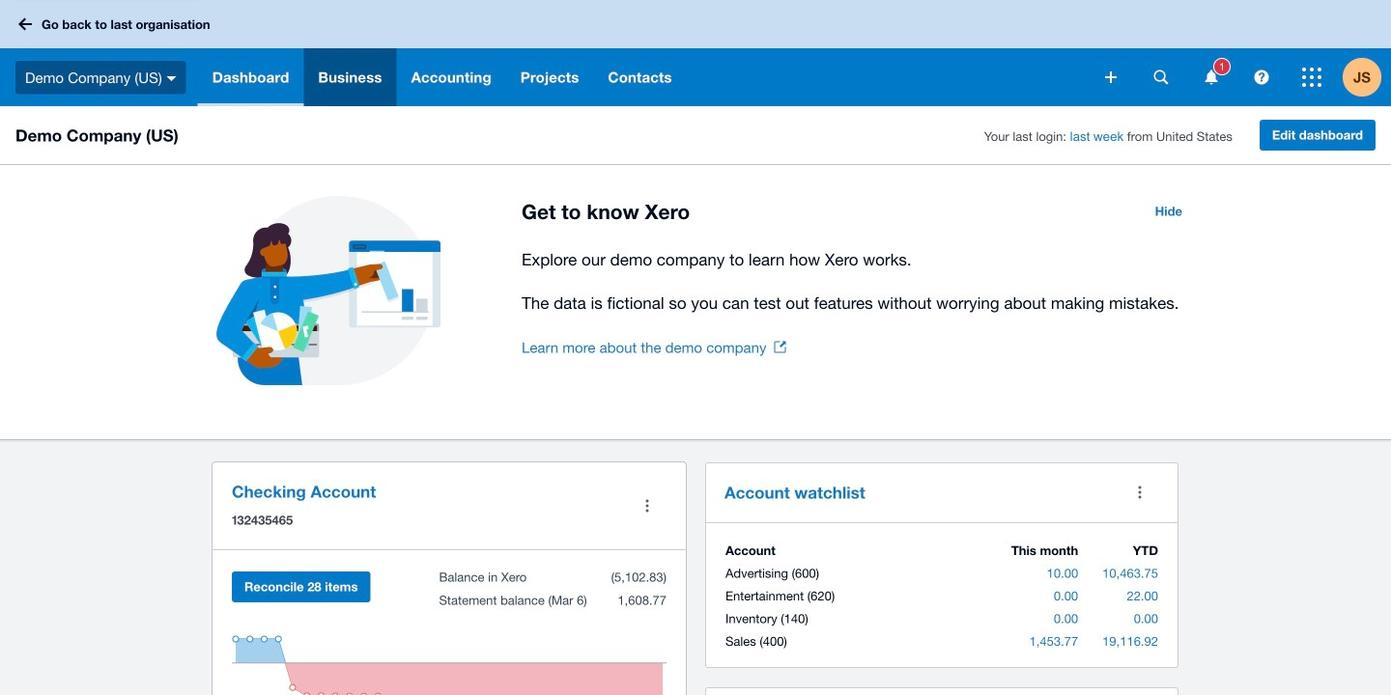 Task type: describe. For each thing, give the bounding box(es) containing it.
manage menu toggle image
[[628, 487, 667, 525]]

intro banner body element
[[522, 246, 1194, 317]]



Task type: vqa. For each thing, say whether or not it's contained in the screenshot.
middle svg icon
yes



Task type: locate. For each thing, give the bounding box(es) containing it.
svg image
[[1302, 68, 1321, 87], [1154, 70, 1168, 85], [1205, 70, 1218, 85]]

2 horizontal spatial svg image
[[1302, 68, 1321, 87]]

0 horizontal spatial svg image
[[1154, 70, 1168, 85]]

svg image
[[18, 18, 32, 30], [1254, 70, 1269, 85], [1105, 71, 1117, 83], [167, 76, 176, 81]]

1 horizontal spatial svg image
[[1205, 70, 1218, 85]]

banner
[[0, 0, 1391, 106]]



